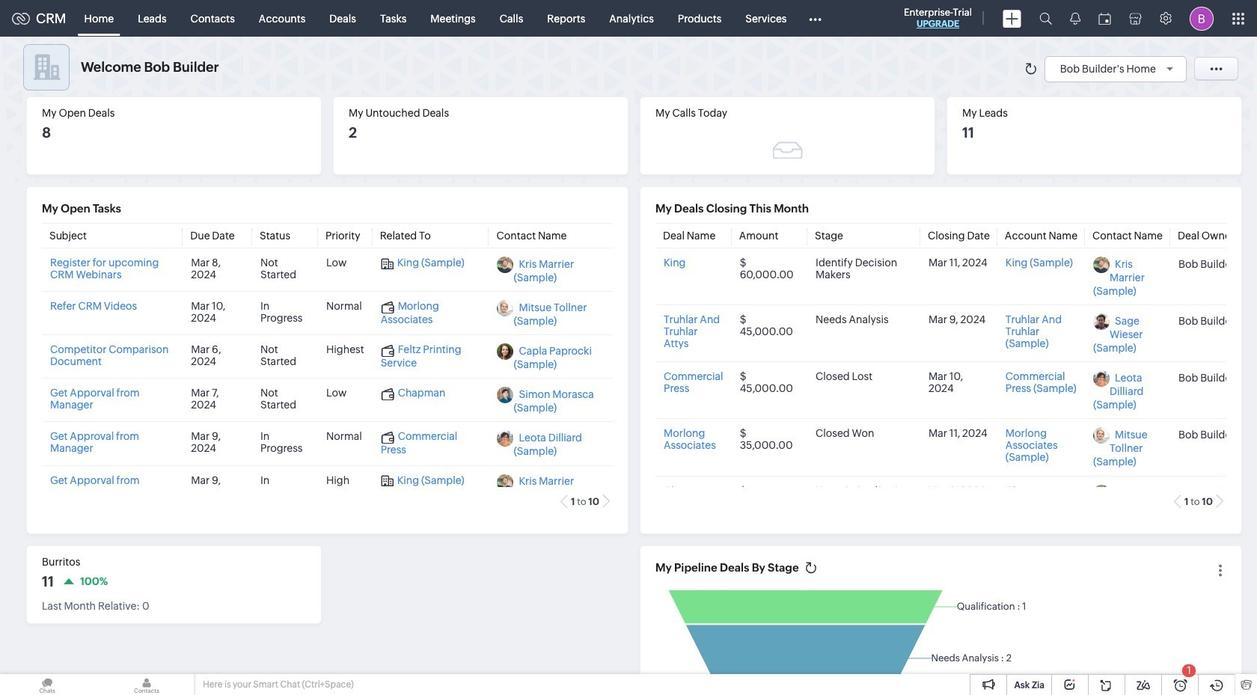Task type: describe. For each thing, give the bounding box(es) containing it.
profile image
[[1190, 6, 1214, 30]]

contacts image
[[100, 675, 194, 696]]

logo image
[[12, 12, 30, 24]]

profile element
[[1181, 0, 1223, 36]]

Other Modules field
[[799, 6, 831, 30]]

calendar image
[[1099, 12, 1112, 24]]



Task type: locate. For each thing, give the bounding box(es) containing it.
chats image
[[0, 675, 94, 696]]

search element
[[1031, 0, 1062, 37]]

create menu image
[[1003, 9, 1022, 27]]

signals element
[[1062, 0, 1090, 37]]

create menu element
[[994, 0, 1031, 36]]

signals image
[[1071, 12, 1081, 25]]

search image
[[1040, 12, 1053, 25]]



Task type: vqa. For each thing, say whether or not it's contained in the screenshot.
Calendar Icon
yes



